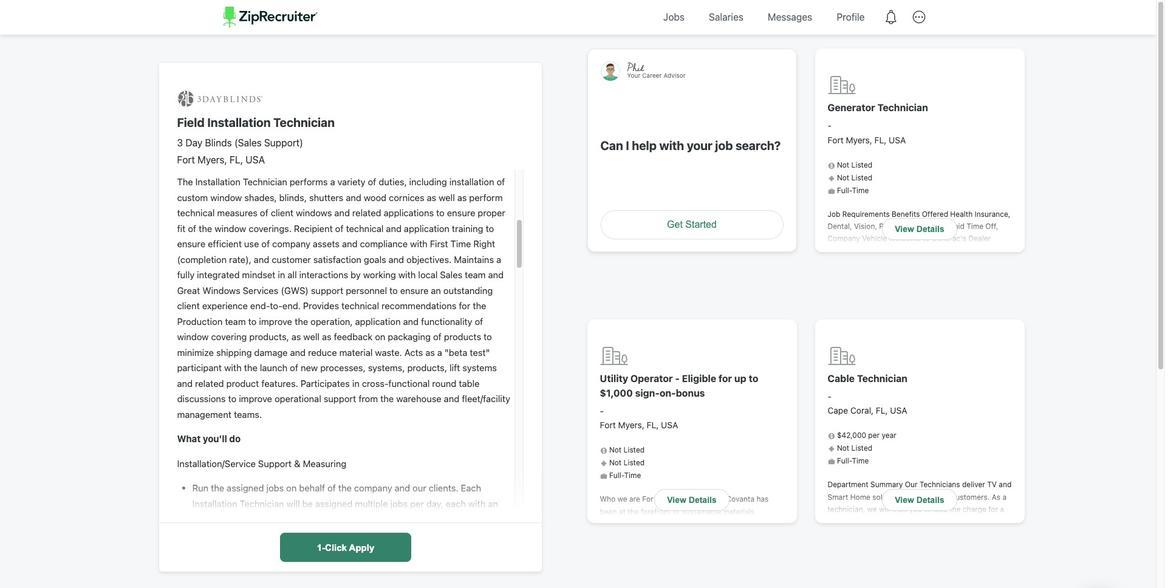 Task type: describe. For each thing, give the bounding box(es) containing it.
standby
[[928, 445, 956, 454]]

0 vertical spatial our
[[905, 480, 918, 489]]

technician inside run the assigned jobs on behalf of the company and our clients. each installation technician will be assigned multiple jobs per day, each with an arrival time expectation to the client's home.
[[240, 498, 284, 509]]

of down craftsmanship
[[919, 542, 926, 551]]

installation inside the installation technician performs a variety of duties, including installation of custom window shades, blinds, shutters and wood cornices as well as perform technical measures of client windows and related applications to ensure proper fit of the window coverings. recipient of technical and application training to ensure efficient use of company assets and compliance with first time right (completion rate), and customer satisfaction goals and objectives. maintains a fully integrated mindset in all interactions by working with local sales team and great windows services (gws) support personnel to ensure an outstanding client experience end-to-end. provides technical recommendations for the production team to improve the operation, application and functionality of window covering products, as well as feedback on packaging of products to minimize shipping damage and reduce material waste. acts as a "beta test" participant with the launch of new processes, systems, products, lift systems and related product features. participates in cross-functional round table discussions to improve operational support from the warehouse and fleet/facility management teams.
[[450, 176, 494, 187]]

the up product
[[244, 362, 258, 373]]

to down types
[[906, 493, 913, 502]]

for up j.d.
[[910, 569, 920, 578]]

· up standby
[[939, 432, 941, 441]]

of up millions
[[928, 482, 935, 491]]

and down gas
[[969, 507, 982, 516]]

power inside the job requirements benefits offered health insurance, dental, vision, retirement  savings, paid time off, company vehicle welcome to generac's dealer talent  network! if you're passionate about clean energy, energy management, and are  looking to be part of a dynamic and growing industry, then you're in the right  place. by joining our dealer talent network, you will be working with generac's authorized dealers, helping to install home generators, and becoming part of  our mission to make the world a smarter, more sustainable place. come and join  us on this exciting journey into the future of energy management and clean  energy! what you'll do: · perform on-site planned maintenance, diagnostics,  repairs, and troubleshooting for customers' generators (including dc & ac  voltage equipment) · installation and preventative maintenance of generators ·  work with home and commercial buildings · involved in installation hook-up of  home standby generators and clean energy products what you'll bring: ·  excellent customer service · 2 years experience with extensive knowledge of  different types of electrical networks · experience running gas lines for  natural gas & lp systems (1/2" to 2" pipe) · ability to read and comprehend  technical documents and service manual · high level of craftsmanship and  attention to detail · ability to lift up to 100 lbs. frequently · valid driver's license **this job is with an independent generac dealer and not for  employment with generac power systems, in
[[828, 581, 849, 588]]

attention
[[969, 531, 1000, 541]]

and down dealers,
[[869, 321, 882, 330]]

will inside department summary our technicians deliver tv and smart home solutions to  millions of customers. as a technician, we will train you to lead the charge  for a world class customer experience, educating and connecting more americans  with every home you visit. you're the backbone of our organization and ensure  an excellent customer experience. our dedication to customer experience is  paying off: in 2023, dish earned the j.d. power award for
[[879, 505, 890, 514]]

and down round
[[444, 393, 460, 404]]

0 vertical spatial products,
[[249, 331, 289, 342]]

1 horizontal spatial related
[[352, 207, 381, 218]]

0 vertical spatial improve
[[259, 316, 292, 327]]

communities
[[737, 519, 781, 529]]

in left the cross-
[[352, 378, 360, 389]]

home down preventative
[[828, 432, 847, 441]]

we inside who we are  for more than 40 years, covanta has been at the forefront of sustainable  materials management, providing companies and communities world-class waste and  resource solutions.    through our diverse and scalable full-service capabilities, we're leading the  charge to a carbon-negative future —reducing, reusing, recycling and reimagining  waste for the benefit of both people and planet.
[[618, 495, 627, 504]]

1 vertical spatial waste
[[760, 569, 781, 578]]

of up 'cable'
[[851, 358, 857, 367]]

time for generator technician
[[852, 186, 869, 195]]

and up every
[[947, 519, 959, 528]]

notifications image
[[877, 3, 905, 31]]

in up network,
[[828, 284, 834, 293]]

the down generators,
[[848, 333, 859, 342]]

management inside the job requirements benefits offered health insurance, dental, vision, retirement  savings, paid time off, company vehicle welcome to generac's dealer talent  network! if you're passionate about clean energy, energy management, and are  looking to be part of a dynamic and growing industry, then you're in the right  place. by joining our dealer talent network, you will be working with generac's authorized dealers, helping to install home generators, and becoming part of  our mission to make the world a smarter, more sustainable place. come and join  us on this exciting journey into the future of energy management and clean  energy! what you'll do: · perform on-site planned maintenance, diagnostics,  repairs, and troubleshooting for customers' generators (including dc & ac  voltage equipment) · installation and preventative maintenance of generators ·  work with home and commercial buildings · involved in installation hook-up of  home standby generators and clean energy products what you'll bring: ·  excellent customer service · 2 years experience with extensive knowledge of  different types of electrical networks · experience running gas lines for  natural gas & lp systems (1/2" to 2" pipe) · ability to read and comprehend  technical documents and service manual · high level of craftsmanship and  attention to detail · ability to lift up to 100 lbs. frequently · valid driver's license **this job is with an independent generac dealer and not for  employment with generac power systems, in
[[885, 358, 930, 367]]

up inside utility operator - eligible for up to $1,000 sign-on-bonus
[[735, 373, 747, 384]]

1 vertical spatial what
[[177, 433, 201, 444]]

to down product
[[228, 393, 237, 404]]

craftsmanship
[[904, 531, 953, 541]]

myers, inside 3 day blinds (sales support) fort myers, fl, usa
[[198, 154, 227, 165]]

organization
[[941, 542, 984, 551]]

technicians
[[920, 480, 960, 489]]

through
[[746, 532, 775, 541]]

2 horizontal spatial service
[[961, 519, 986, 528]]

1 vertical spatial related
[[195, 378, 224, 389]]

usa inside 3 day blinds (sales support) fort myers, fl, usa
[[246, 154, 265, 165]]

technical up compliance
[[346, 223, 384, 234]]

for down paying
[[969, 579, 979, 588]]

full-time for generator technician
[[837, 186, 869, 195]]

with down independent
[[966, 569, 981, 578]]

years,
[[704, 495, 724, 504]]

day,
[[427, 498, 443, 509]]

2023,
[[828, 579, 848, 588]]

- for cable technician
[[828, 391, 832, 401]]

2 horizontal spatial be
[[993, 259, 1002, 268]]

2 vertical spatial &
[[982, 494, 987, 503]]

troubleshooting
[[828, 395, 882, 404]]

help
[[632, 138, 657, 152]]

0 horizontal spatial you're
[[890, 247, 912, 256]]

customer down 2"
[[868, 517, 901, 526]]

acts
[[405, 347, 423, 358]]

view for cable technician
[[895, 495, 914, 505]]

0 vertical spatial ability
[[919, 507, 941, 516]]

0 horizontal spatial jobs
[[266, 483, 284, 494]]

0 vertical spatial generators
[[936, 395, 973, 404]]

and down variety
[[346, 192, 361, 203]]

1 vertical spatial assigned
[[315, 498, 353, 509]]

1-click apply button
[[280, 533, 411, 562]]

time for utility operator - eligible for up to $1,000 sign-on-bonus
[[624, 471, 641, 480]]

and left the join
[[850, 346, 863, 355]]

0 vertical spatial talent
[[828, 247, 849, 256]]

has
[[757, 495, 769, 504]]

and down carbon-
[[704, 569, 716, 578]]

1 horizontal spatial client
[[271, 207, 293, 218]]

1 horizontal spatial dealer
[[969, 234, 991, 243]]

technician inside the installation technician performs a variety of duties, including installation of custom window shades, blinds, shutters and wood cornices as well as perform technical measures of client windows and related applications to ensure proper fit of the window coverings. recipient of technical and application training to ensure efficient use of company assets and compliance with first time right (completion rate), and customer satisfaction goals and objectives. maintains a fully integrated mindset in all interactions by working with local sales team and great windows services (gws) support personnel to ensure an outstanding client experience end-to-end. provides technical recommendations for the production team to improve the operation, application and functionality of window covering products, as well as feedback on packaging of products to minimize shipping damage and reduce material waste. acts as a "beta test" participant with the launch of new processes, systems, products, lift systems and related product features. participates in cross-functional round table discussions to improve operational support from the warehouse and fleet/facility management teams.
[[243, 176, 287, 187]]

1 horizontal spatial &
[[840, 408, 846, 417]]

client's
[[319, 514, 348, 525]]

and down preventative
[[849, 432, 862, 441]]

looking
[[957, 259, 982, 268]]

each
[[446, 498, 466, 509]]

come
[[828, 346, 848, 355]]

high
[[859, 531, 875, 541]]

as up reduce
[[322, 331, 332, 342]]

and up site
[[932, 358, 945, 367]]

a up us
[[882, 333, 886, 342]]

experience inside the job requirements benefits offered health insurance, dental, vision, retirement  savings, paid time off, company vehicle welcome to generac's dealer talent  network! if you're passionate about clean energy, energy management, and are  looking to be part of a dynamic and growing industry, then you're in the right  place. by joining our dealer talent network, you will be working with generac's authorized dealers, helping to install home generators, and becoming part of  our mission to make the world a smarter, more sustainable place. come and join  us on this exciting journey into the future of energy management and clean  energy! what you'll do: · perform on-site planned maintenance, diagnostics,  repairs, and troubleshooting for customers' generators (including dc & ac  voltage equipment) · installation and preventative maintenance of generators ·  work with home and commercial buildings · involved in installation hook-up of  home standby generators and clean energy products what you'll bring: ·  excellent customer service · 2 years experience with extensive knowledge of  different types of electrical networks · experience running gas lines for  natural gas & lp systems (1/2" to 2" pipe) · ability to read and comprehend  technical documents and service manual · high level of craftsmanship and  attention to detail · ability to lift up to 100 lbs. frequently · valid driver's license **this job is with an independent generac dealer and not for  employment with generac power systems, in
[[920, 470, 958, 479]]

blinds
[[205, 137, 232, 148]]

per inside run the assigned jobs on behalf of the company and our clients. each installation technician will be assigned multiple jobs per day, each with an arrival time expectation to the client's home.
[[410, 498, 424, 509]]

1 vertical spatial window
[[215, 223, 246, 234]]

0 vertical spatial job
[[715, 138, 733, 152]]

installation inside the job requirements benefits offered health insurance, dental, vision, retirement  savings, paid time off, company vehicle welcome to generac's dealer talent  network! if you're passionate about clean energy, energy management, and are  looking to be part of a dynamic and growing industry, then you're in the right  place. by joining our dealer talent network, you will be working with generac's authorized dealers, helping to install home generators, and becoming part of  our mission to make the world a smarter, more sustainable place. come and join  us on this exciting journey into the future of energy management and clean  energy! what you'll do: · perform on-site planned maintenance, diagnostics,  repairs, and troubleshooting for customers' generators (including dc & ac  voltage equipment) · installation and preventative maintenance of generators ·  work with home and commercial buildings · involved in installation hook-up of  home standby generators and clean energy products what you'll bring: ·  excellent customer service · 2 years experience with extensive knowledge of  different types of electrical networks · experience running gas lines for  natural gas & lp systems (1/2" to 2" pipe) · ability to read and comprehend  technical documents and service manual · high level of craftsmanship and  attention to detail · ability to lift up to 100 lbs. frequently · valid driver's license **this job is with an independent generac dealer and not for  employment with generac power systems, in
[[933, 408, 971, 417]]

power inside department summary our technicians deliver tv and smart home solutions to  millions of customers. as a technician, we will train you to lead the charge  for a world class customer experience, educating and connecting more americans  with every home you visit. you're the backbone of our organization and ensure  an excellent customer experience. our dedication to customer experience is  paying off: in 2023, dish earned the j.d. power award for
[[923, 579, 945, 588]]

benefits
[[892, 209, 920, 218]]

efficient
[[208, 238, 242, 249]]

details for cable technician
[[917, 495, 945, 505]]

with up deliver
[[960, 470, 974, 479]]

menu image
[[905, 3, 933, 31]]

of up 'home' in the right bottom of the page
[[867, 482, 874, 491]]

2 horizontal spatial clean
[[975, 247, 993, 256]]

systems,
[[851, 581, 882, 588]]

helping
[[897, 308, 923, 318]]

of inside run the assigned jobs on behalf of the company and our clients. each installation technician will be assigned multiple jobs per day, each with an arrival time expectation to the client's home.
[[328, 483, 336, 494]]

2 horizontal spatial you'll
[[927, 457, 945, 466]]

of right use
[[262, 238, 270, 249]]

network,
[[828, 296, 859, 305]]

and down shutters
[[334, 207, 350, 218]]

0 horizontal spatial application
[[355, 316, 401, 327]]

perform
[[469, 192, 503, 203]]

customers.
[[952, 493, 990, 502]]

ensure up "recommendations"
[[400, 285, 429, 296]]

processes,
[[320, 362, 366, 373]]

site
[[927, 370, 940, 380]]

do
[[229, 433, 241, 444]]

of up wood
[[368, 176, 376, 187]]

0 vertical spatial place.
[[867, 284, 888, 293]]

your
[[627, 72, 641, 79]]

1 vertical spatial improve
[[239, 393, 272, 404]]

as left perform
[[457, 192, 467, 203]]

packaging
[[388, 331, 431, 342]]

integrated
[[197, 269, 240, 280]]

frequently
[[945, 544, 980, 553]]

feedback
[[334, 331, 373, 342]]

not for utility operator - eligible for up to $1,000 sign-on-bonus
[[609, 458, 622, 467]]

0 vertical spatial team
[[465, 269, 486, 280]]

· left 2 on the bottom right of the page
[[889, 470, 891, 479]]

in down work
[[973, 432, 980, 441]]

becoming
[[884, 321, 918, 330]]

1 vertical spatial part
[[920, 321, 934, 330]]

of down commercial
[[898, 445, 905, 454]]

1 horizontal spatial up
[[887, 445, 896, 454]]

started
[[686, 219, 717, 230]]

by
[[351, 269, 361, 280]]

in left all
[[278, 269, 285, 280]]

and up solutions.
[[722, 519, 735, 529]]

time for cable technician
[[852, 456, 869, 466]]

the right into
[[986, 346, 997, 355]]

· right 'do:'
[[881, 370, 883, 380]]

· left work
[[967, 420, 969, 429]]

0 vertical spatial window
[[210, 192, 242, 203]]

2 vertical spatial energy
[[848, 457, 872, 466]]

types
[[907, 482, 926, 491]]

satisfaction
[[313, 254, 361, 265]]

an inside the job requirements benefits offered health insurance, dental, vision, retirement  savings, paid time off, company vehicle welcome to generac's dealer talent  network! if you're passionate about clean energy, energy management, and are  looking to be part of a dynamic and growing industry, then you're in the right  place. by joining our dealer talent network, you will be working with generac's authorized dealers, helping to install home generators, and becoming part of  our mission to make the world a smarter, more sustainable place. come and join  us on this exciting journey into the future of energy management and clean  energy! what you'll do: · perform on-site planned maintenance, diagnostics,  repairs, and troubleshooting for customers' generators (including dc & ac  voltage equipment) · installation and preventative maintenance of generators ·  work with home and commercial buildings · involved in installation hook-up of  home standby generators and clean energy products what you'll bring: ·  excellent customer service · 2 years experience with extensive knowledge of  different types of electrical networks · experience running gas lines for  natural gas & lp systems (1/2" to 2" pipe) · ability to read and comprehend  technical documents and service manual · high level of craftsmanship and  attention to detail · ability to lift up to 100 lbs. frequently · valid driver's license **this job is with an independent generac dealer and not for  employment with generac power systems, in
[[942, 556, 950, 565]]

view details for utility operator - eligible for up to $1,000 sign-on-bonus
[[667, 495, 717, 505]]

with up install
[[928, 296, 943, 305]]

company inside the installation technician performs a variety of duties, including installation of custom window shades, blinds, shutters and wood cornices as well as perform technical measures of client windows and related applications to ensure proper fit of the window coverings. recipient of technical and application training to ensure efficient use of company assets and compliance with first time right (completion rate), and customer satisfaction goals and objectives. maintains a fully integrated mindset in all interactions by working with local sales team and great windows services (gws) support personnel to ensure an outstanding client experience end-to-end. provides technical recommendations for the production team to improve the operation, application and functionality of window covering products, as well as feedback on packaging of products to minimize shipping damage and reduce material waste. acts as a "beta test" participant with the launch of new processes, systems, products, lift systems and related product features. participates in cross-functional round table discussions to improve operational support from the warehouse and fleet/facility management teams.
[[272, 238, 310, 249]]

1 vertical spatial be
[[888, 296, 897, 305]]

end-
[[250, 300, 270, 311]]

the up network,
[[836, 284, 847, 293]]

- for utility operator - eligible for up to $1,000 sign-on-bonus
[[600, 406, 604, 416]]

a left "beta on the bottom of the page
[[437, 347, 442, 358]]

of down reusing, at the right of the page
[[651, 581, 658, 588]]

to right looking
[[984, 259, 991, 268]]

1 horizontal spatial place.
[[979, 333, 1000, 342]]

for inside the installation technician performs a variety of duties, including installation of custom window shades, blinds, shutters and wood cornices as well as perform technical measures of client windows and related applications to ensure proper fit of the window coverings. recipient of technical and application training to ensure efficient use of company assets and compliance with first time right (completion rate), and customer satisfaction goals and objectives. maintains a fully integrated mindset in all interactions by working with local sales team and great windows services (gws) support personnel to ensure an outstanding client experience end-to-end. provides technical recommendations for the production team to improve the operation, application and functionality of window covering products, as well as feedback on packaging of products to minimize shipping damage and reduce material waste. acts as a "beta test" participant with the launch of new processes, systems, products, lift systems and related product features. participates in cross-functional round table discussions to improve operational support from the warehouse and fleet/facility management teams.
[[459, 300, 470, 311]]

to up the 'excellent'
[[877, 544, 883, 553]]

time inside the installation technician performs a variety of duties, including installation of custom window shades, blinds, shutters and wood cornices as well as perform technical measures of client windows and related applications to ensure proper fit of the window coverings. recipient of technical and application training to ensure efficient use of company assets and compliance with first time right (completion rate), and customer satisfaction goals and objectives. maintains a fully integrated mindset in all interactions by working with local sales team and great windows services (gws) support personnel to ensure an outstanding client experience end-to-end. provides technical recommendations for the production team to improve the operation, application and functionality of window covering products, as well as feedback on packaging of products to minimize shipping damage and reduce material waste. acts as a "beta test" participant with the launch of new processes, systems, products, lift systems and related product features. participates in cross-functional round table discussions to improve operational support from the warehouse and fleet/facility management teams.
[[451, 238, 471, 249]]

americans
[[888, 530, 924, 539]]

objectives.
[[407, 254, 452, 265]]

2 vertical spatial window
[[177, 331, 209, 342]]

lift inside the installation technician performs a variety of duties, including installation of custom window shades, blinds, shutters and wood cornices as well as perform technical measures of client windows and related applications to ensure proper fit of the window coverings. recipient of technical and application training to ensure efficient use of company assets and compliance with first time right (completion rate), and customer satisfaction goals and objectives. maintains a fully integrated mindset in all interactions by working with local sales team and great windows services (gws) support personnel to ensure an outstanding client experience end-to-end. provides technical recommendations for the production team to improve the operation, application and functionality of window covering products, as well as feedback on packaging of products to minimize shipping damage and reduce material waste. acts as a "beta test" participant with the launch of new processes, systems, products, lift systems and related product features. participates in cross-functional round table discussions to improve operational support from the warehouse and fleet/facility management teams.
[[450, 362, 460, 373]]

of left new
[[290, 362, 298, 373]]

with inside department summary our technicians deliver tv and smart home solutions to  millions of customers. as a technician, we will train you to lead the charge  for a world class customer experience, educating and connecting more americans  with every home you visit. you're the backbone of our organization and ensure  an excellent customer experience. our dedication to customer experience is  paying off: in 2023, dish earned the j.d. power award for
[[926, 530, 940, 539]]

and down compliance
[[389, 254, 404, 265]]

manual
[[828, 531, 853, 541]]

to down the end-
[[248, 316, 257, 327]]

table
[[459, 378, 480, 389]]

1 vertical spatial you
[[910, 505, 922, 514]]

utility
[[600, 373, 628, 384]]

on- inside utility operator - eligible for up to $1,000 sign-on-bonus
[[660, 387, 676, 398]]

earned
[[869, 579, 893, 588]]

management inside the installation technician performs a variety of duties, including installation of custom window shades, blinds, shutters and wood cornices as well as perform technical measures of client windows and related applications to ensure proper fit of the window coverings. recipient of technical and application training to ensure efficient use of company assets and compliance with first time right (completion rate), and customer satisfaction goals and objectives. maintains a fully integrated mindset in all interactions by working with local sales team and great windows services (gws) support personnel to ensure an outstanding client experience end-to-end. provides technical recommendations for the production team to improve the operation, application and functionality of window covering products, as well as feedback on packaging of products to minimize shipping damage and reduce material waste. acts as a "beta test" participant with the launch of new processes, systems, products, lift systems and related product features. participates in cross-functional round table discussions to improve operational support from the warehouse and fleet/facility management teams.
[[177, 409, 232, 420]]

to down millions
[[924, 505, 931, 514]]

usa for utility operator - eligible for up to $1,000 sign-on-bonus
[[661, 420, 678, 430]]

charge inside department summary our technicians deliver tv and smart home solutions to  millions of customers. as a technician, we will train you to lead the charge  for a world class customer experience, educating and connecting more americans  with every home you visit. you're the backbone of our organization and ensure  an excellent customer experience. our dedication to customer experience is  paying off: in 2023, dish earned the j.d. power award for
[[963, 505, 987, 514]]

salaries
[[709, 12, 744, 22]]

deliver
[[962, 480, 985, 489]]

- for generator technician
[[828, 120, 832, 131]]

not listed for utility operator - eligible for up to $1,000 sign-on-bonus
[[609, 458, 645, 467]]

1 vertical spatial clean
[[947, 358, 965, 367]]

and up attention
[[981, 517, 994, 526]]

· right bring:
[[969, 457, 971, 466]]

in inside department summary our technicians deliver tv and smart home solutions to  millions of customers. as a technician, we will train you to lead the charge  for a world class customer experience, educating and connecting more americans  with every home you visit. you're the backbone of our organization and ensure  an excellent customer experience. our dedication to customer experience is  paying off: in 2023, dish earned the j.d. power award for
[[995, 567, 1001, 576]]

of right fit
[[188, 223, 196, 234]]

summary
[[871, 480, 903, 489]]

the right run
[[211, 483, 224, 494]]

welcome
[[889, 234, 921, 243]]

home inside department summary our technicians deliver tv and smart home solutions to  millions of customers. as a technician, we will train you to lead the charge  for a world class customer experience, educating and connecting more americans  with every home you visit. you're the backbone of our organization and ensure  an excellent customer experience. our dedication to customer experience is  paying off: in 2023, dish earned the j.d. power award for
[[963, 530, 982, 539]]

a inside who we are  for more than 40 years, covanta has been at the forefront of sustainable  materials management, providing companies and communities world-class waste and  resource solutions.    through our diverse and scalable full-service capabilities, we're leading the  charge to a carbon-negative future —reducing, reusing, recycling and reimagining  waste for the benefit of both people and planet.
[[696, 557, 700, 566]]

for inside utility operator - eligible for up to $1,000 sign-on-bonus
[[719, 373, 732, 384]]

and up excellent on the bottom of page
[[997, 445, 1010, 454]]

fit
[[177, 223, 186, 234]]

details for generator technician
[[917, 224, 945, 234]]

a down as
[[1000, 505, 1004, 514]]

of down functionality
[[433, 331, 442, 342]]

bring:
[[947, 457, 967, 466]]

an inside run the assigned jobs on behalf of the company and our clients. each installation technician will be assigned multiple jobs per day, each with an arrival time expectation to the client's home.
[[488, 498, 498, 509]]

sustainable inside the job requirements benefits offered health insurance, dental, vision, retirement  savings, paid time off, company vehicle welcome to generac's dealer talent  network! if you're passionate about clean energy, energy management, and are  looking to be part of a dynamic and growing industry, then you're in the right  place. by joining our dealer talent network, you will be working with generac's authorized dealers, helping to install home generators, and becoming part of  our mission to make the world a smarter, more sustainable place. come and join  us on this exciting journey into the future of energy management and clean  energy! what you'll do: · perform on-site planned maintenance, diagnostics,  repairs, and troubleshooting for customers' generators (including dc & ac  voltage equipment) · installation and preventative maintenance of generators ·  work with home and commercial buildings · involved in installation hook-up of  home standby generators and clean energy products what you'll bring: ·  excellent customer service · 2 years experience with extensive knowledge of  different types of electrical networks · experience running gas lines for  natural gas & lp systems (1/2" to 2" pipe) · ability to read and comprehend  technical documents and service manual · high level of craftsmanship and  attention to detail · ability to lift up to 100 lbs. frequently · valid driver's license **this job is with an independent generac dealer and not for  employment with generac power systems, in
[[938, 333, 977, 342]]

eligible
[[682, 373, 716, 384]]

variety
[[338, 176, 366, 187]]

installation inside the job requirements benefits offered health insurance, dental, vision, retirement  savings, paid time off, company vehicle welcome to generac's dealer talent  network! if you're passionate about clean energy, energy management, and are  looking to be part of a dynamic and growing industry, then you're in the right  place. by joining our dealer talent network, you will be working with generac's authorized dealers, helping to install home generators, and becoming part of  our mission to make the world a smarter, more sustainable place. come and join  us on this exciting journey into the future of energy management and clean  energy! what you'll do: · perform on-site planned maintenance, diagnostics,  repairs, and troubleshooting for customers' generators (including dc & ac  voltage equipment) · installation and preventative maintenance of generators ·  work with home and commercial buildings · involved in installation hook-up of  home standby generators and clean energy products what you'll bring: ·  excellent customer service · 2 years experience with extensive knowledge of  different types of electrical networks · experience running gas lines for  natural gas & lp systems (1/2" to 2" pipe) · ability to read and comprehend  technical documents and service manual · high level of craftsmanship and  attention to detail · ability to lift up to 100 lbs. frequently · valid driver's license **this job is with an independent generac dealer and not for  employment with generac power systems, in
[[828, 445, 865, 454]]

performs
[[290, 176, 328, 187]]

0 vertical spatial support
[[311, 285, 343, 296]]

offered
[[922, 209, 948, 218]]

ensure up training
[[447, 207, 475, 218]]

production
[[177, 316, 223, 327]]

training
[[452, 223, 483, 234]]

and down participant
[[177, 378, 193, 389]]

a up shutters
[[330, 176, 335, 187]]

to left 100
[[907, 544, 914, 553]]

1 horizontal spatial talent
[[963, 284, 984, 293]]

job requirements benefits offered health insurance, dental, vision, retirement  savings, paid time off, company vehicle welcome to generac's dealer talent  network! if you're passionate about clean energy, energy management, and are  looking to be part of a dynamic and growing industry, then you're in the right  place. by joining our dealer talent network, you will be working with generac's authorized dealers, helping to install home generators, and becoming part of  our mission to make the world a smarter, more sustainable place. come and join  us on this exciting journey into the future of energy management and clean  energy! what you'll do: · perform on-site planned maintenance, diagnostics,  repairs, and troubleshooting for customers' generators (including dc & ac  voltage equipment) · installation and preventative maintenance of generators ·  work with home and commercial buildings · involved in installation hook-up of  home standby generators and clean energy products what you'll bring: ·  excellent customer service · 2 years experience with extensive knowledge of  different types of electrical networks · experience running gas lines for  natural gas & lp systems (1/2" to 2" pipe) · ability to read and comprehend  technical documents and service manual · high level of craftsmanship and  attention to detail · ability to lift up to 100 lbs. frequently · valid driver's license **this job is with an independent generac dealer and not for  employment with generac power systems, in
[[828, 209, 1012, 588]]

- fort myers, fl, usa for operator
[[600, 406, 678, 430]]

customers'
[[896, 395, 934, 404]]

full- for cable technician
[[837, 456, 852, 466]]

technical inside the job requirements benefits offered health insurance, dental, vision, retirement  savings, paid time off, company vehicle welcome to generac's dealer talent  network! if you're passionate about clean energy, energy management, and are  looking to be part of a dynamic and growing industry, then you're in the right  place. by joining our dealer talent network, you will be working with generac's authorized dealers, helping to install home generators, and becoming part of  our mission to make the world a smarter, more sustainable place. come and join  us on this exciting journey into the future of energy management and clean  energy! what you'll do: · perform on-site planned maintenance, diagnostics,  repairs, and troubleshooting for customers' generators (including dc & ac  voltage equipment) · installation and preventative maintenance of generators ·  work with home and commercial buildings · involved in installation hook-up of  home standby generators and clean energy products what you'll bring: ·  excellent customer service · 2 years experience with extensive knowledge of  different types of electrical networks · experience running gas lines for  natural gas & lp systems (1/2" to 2" pipe) · ability to read and comprehend  technical documents and service manual · high level of craftsmanship and  attention to detail · ability to lift up to 100 lbs. frequently · valid driver's license **this job is with an independent generac dealer and not for  employment with generac power systems, in
[[873, 519, 904, 528]]

· left valid
[[982, 544, 984, 553]]

who we are  for more than 40 years, covanta has been at the forefront of sustainable  materials management, providing companies and communities world-class waste and  resource solutions.    through our diverse and scalable full-service capabilities, we're leading the  charge to a carbon-negative future —reducing, reusing, recycling and reimagining  waste for the benefit of both people and planet.
[[600, 495, 899, 588]]

install
[[934, 308, 954, 318]]

dish
[[850, 579, 867, 588]]

0 vertical spatial generac's
[[932, 234, 967, 243]]

of down 'than'
[[673, 507, 680, 516]]

2 generac from the left
[[983, 569, 1012, 578]]

job
[[828, 209, 841, 218]]

3 day blinds (sales support) fort myers, fl, usa
[[177, 137, 303, 165]]

0 horizontal spatial assigned
[[227, 483, 264, 494]]

be inside run the assigned jobs on behalf of the company and our clients. each installation technician will be assigned multiple jobs per day, each with an arrival time expectation to the client's home.
[[302, 498, 313, 509]]

and inside run the assigned jobs on behalf of the company and our clients. each installation technician will be assigned multiple jobs per day, each with an arrival time expectation to the client's home.
[[395, 483, 410, 494]]

ensure down fit
[[177, 238, 205, 249]]

the down measuring
[[338, 483, 352, 494]]

the left client's
[[303, 514, 316, 525]]

0 vertical spatial energy
[[855, 259, 879, 268]]

train
[[892, 505, 908, 514]]

2 vertical spatial up
[[897, 544, 905, 553]]

the down —reducing,
[[612, 581, 623, 588]]

and up mindset at the left of the page
[[254, 254, 269, 265]]

the right fit
[[199, 223, 212, 234]]

more inside the job requirements benefits offered health insurance, dental, vision, retirement  savings, paid time off, company vehicle welcome to generac's dealer talent  network! if you're passionate about clean energy, energy management, and are  looking to be part of a dynamic and growing industry, then you're in the right  place. by joining our dealer talent network, you will be working with generac's authorized dealers, helping to install home generators, and becoming part of  our mission to make the world a smarter, more sustainable place. come and join  us on this exciting journey into the future of energy management and clean  energy! what you'll do: · perform on-site planned maintenance, diagnostics,  repairs, and troubleshooting for customers' generators (including dc & ac  voltage equipment) · installation and preventative maintenance of generators ·  work with home and commercial buildings · involved in installation hook-up of  home standby generators and clean energy products what you'll bring: ·  excellent customer service · 2 years experience with extensive knowledge of  different types of electrical networks · experience running gas lines for  natural gas & lp systems (1/2" to 2" pipe) · ability to read and comprehend  technical documents and service manual · high level of craftsmanship and  attention to detail · ability to lift up to 100 lbs. frequently · valid driver's license **this job is with an independent generac dealer and not for  employment with generac power systems, in
[[919, 333, 936, 342]]

preventative
[[828, 420, 870, 429]]

for down lp
[[989, 505, 998, 514]]

fl, for utility operator - eligible for up to $1,000 sign-on-bonus
[[647, 420, 659, 430]]

and down maintains
[[488, 269, 504, 280]]

view details for cable technician
[[895, 495, 945, 505]]

end.
[[282, 300, 301, 311]]

management, inside who we are  for more than 40 years, covanta has been at the forefront of sustainable  materials management, providing companies and communities world-class waste and  resource solutions.    through our diverse and scalable full-service capabilities, we're leading the  charge to a carbon-negative future —reducing, reusing, recycling and reimagining  waste for the benefit of both people and planet.
[[600, 519, 647, 529]]

2 vertical spatial clean
[[828, 457, 846, 466]]

paying
[[957, 567, 979, 576]]

view details for generator technician
[[895, 224, 945, 234]]

the up reusing, at the right of the page
[[648, 557, 659, 566]]

0 horizontal spatial client
[[177, 300, 200, 311]]

teams.
[[234, 409, 262, 420]]

technical down personnel
[[342, 300, 379, 311]]

experience inside the installation technician performs a variety of duties, including installation of custom window shades, blinds, shutters and wood cornices as well as perform technical measures of client windows and related applications to ensure proper fit of the window coverings. recipient of technical and application training to ensure efficient use of company assets and compliance with first time right (completion rate), and customer satisfaction goals and objectives. maintains a fully integrated mindset in all interactions by working with local sales team and great windows services (gws) support personnel to ensure an outstanding client experience end-to-end. provides technical recommendations for the production team to improve the operation, application and functionality of window covering products, as well as feedback on packaging of products to minimize shipping damage and reduce material waste. acts as a "beta test" participant with the launch of new processes, systems, products, lift systems and related product features. participates in cross-functional round table discussions to improve operational support from the warehouse and fleet/facility management teams.
[[202, 300, 248, 311]]

1 vertical spatial &
[[294, 458, 300, 469]]

(1/2"
[[858, 507, 874, 516]]

customer down the **this
[[875, 567, 907, 576]]

- inside utility operator - eligible for up to $1,000 sign-on-bonus
[[675, 373, 680, 384]]

1 horizontal spatial products,
[[407, 362, 447, 373]]

1 vertical spatial dealer
[[939, 284, 961, 293]]

of up assets
[[335, 223, 344, 234]]

read
[[952, 507, 967, 516]]

vision,
[[854, 222, 877, 231]]

equipment)
[[888, 408, 927, 417]]

1 horizontal spatial jobs
[[390, 498, 408, 509]]

experience inside department summary our technicians deliver tv and smart home solutions to  millions of customers. as a technician, we will train you to lead the charge  for a world class customer experience, educating and connecting more americans  with every home you visit. you're the backbone of our organization and ensure  an excellent customer experience. our dedication to customer experience is  paying off: in 2023, dish earned the j.d. power award for
[[909, 567, 947, 576]]

0 horizontal spatial well
[[303, 331, 320, 342]]

get started
[[667, 219, 717, 230]]

will inside the job requirements benefits offered health insurance, dental, vision, retirement  savings, paid time off, company vehicle welcome to generac's dealer talent  network! if you're passionate about clean energy, energy management, and are  looking to be part of a dynamic and growing industry, then you're in the right  place. by joining our dealer talent network, you will be working with generac's authorized dealers, helping to install home generators, and becoming part of  our mission to make the world a smarter, more sustainable place. come and join  us on this exciting journey into the future of energy management and clean  energy! what you'll do: · perform on-site planned maintenance, diagnostics,  repairs, and troubleshooting for customers' generators (including dc & ac  voltage equipment) · installation and preventative maintenance of generators ·  work with home and commercial buildings · involved in installation hook-up of  home standby generators and clean energy products what you'll bring: ·  excellent customer service · 2 years experience with extensive knowledge of  different types of electrical networks · experience running gas lines for  natural gas & lp systems (1/2" to 2" pipe) · ability to read and comprehend  technical documents and service manual · high level of craftsmanship and  attention to detail · ability to lift up to 100 lbs. frequently · valid driver's license **this job is with an independent generac dealer and not for  employment with generac power systems, in
[[875, 296, 886, 305]]

to inside run the assigned jobs on behalf of the company and our clients. each installation technician will be assigned multiple jobs per day, each with an arrival time expectation to the client's home.
[[292, 514, 300, 525]]

for up lead
[[928, 494, 938, 503]]

full- for utility operator - eligible for up to $1,000 sign-on-bonus
[[609, 471, 624, 480]]

to up valid
[[1002, 531, 1009, 541]]

applications
[[384, 207, 434, 218]]

fort for generator technician
[[828, 135, 844, 145]]

benefit
[[625, 581, 649, 588]]

run the assigned jobs on behalf of the company and our clients. each installation technician will be assigned multiple jobs per day, each with an arrival time expectation to the client's home.
[[192, 483, 498, 525]]

1 horizontal spatial per
[[868, 431, 880, 440]]

exciting
[[914, 346, 941, 355]]

view details button for utility operator - eligible for up to $1,000 sign-on-bonus
[[655, 489, 730, 511]]

great
[[177, 285, 200, 296]]

first
[[430, 238, 448, 249]]

listed for utility operator - eligible for up to $1,000 sign-on-bonus
[[624, 458, 645, 467]]

of down energy,
[[844, 271, 851, 280]]

valid
[[987, 544, 1003, 553]]

(completion
[[177, 254, 227, 265]]

1 horizontal spatial well
[[439, 192, 455, 203]]

full-time for utility operator - eligible for up to $1,000 sign-on-bonus
[[609, 471, 641, 480]]

home up mission
[[956, 308, 975, 318]]

the down outstanding
[[473, 300, 486, 311]]

to up first on the top left of page
[[436, 207, 445, 218]]

to inside who we are  for more than 40 years, covanta has been at the forefront of sustainable  materials management, providing companies and communities world-class waste and  resource solutions.    through our diverse and scalable full-service capabilities, we're leading the  charge to a carbon-negative future —reducing, reusing, recycling and reimagining  waste for the benefit of both people and planet.
[[687, 557, 694, 566]]

systems inside the job requirements benefits offered health insurance, dental, vision, retirement  savings, paid time off, company vehicle welcome to generac's dealer talent  network! if you're passionate about clean energy, energy management, and are  looking to be part of a dynamic and growing industry, then you're in the right  place. by joining our dealer talent network, you will be working with generac's authorized dealers, helping to install home generators, and becoming part of  our mission to make the world a smarter, more sustainable place. come and join  us on this exciting journey into the future of energy management and clean  energy! what you'll do: · perform on-site planned maintenance, diagnostics,  repairs, and troubleshooting for customers' generators (including dc & ac  voltage equipment) · installation and preventative maintenance of generators ·  work with home and commercial buildings · involved in installation hook-up of  home standby generators and clean energy products what you'll bring: ·  excellent customer service · 2 years experience with extensive knowledge of  different types of electrical networks · experience running gas lines for  natural gas & lp systems (1/2" to 2" pipe) · ability to read and comprehend  technical documents and service manual · high level of craftsmanship and  attention to detail · ability to lift up to 100 lbs. frequently · valid driver's license **this job is with an independent generac dealer and not for  employment with generac power systems, in
[[828, 507, 856, 516]]

products inside the job requirements benefits offered health insurance, dental, vision, retirement  savings, paid time off, company vehicle welcome to generac's dealer talent  network! if you're passionate about clean energy, energy management, and are  looking to be part of a dynamic and growing industry, then you're in the right  place. by joining our dealer talent network, you will be working with generac's authorized dealers, helping to install home generators, and becoming part of  our mission to make the world a smarter, more sustainable place. come and join  us on this exciting journey into the future of energy management and clean  energy! what you'll do: · perform on-site planned maintenance, diagnostics,  repairs, and troubleshooting for customers' generators (including dc & ac  voltage equipment) · installation and preventative maintenance of generators ·  work with home and commercial buildings · involved in installation hook-up of  home standby generators and clean energy products what you'll bring: ·  excellent customer service · 2 years experience with extensive knowledge of  different types of electrical networks · experience running gas lines for  natural gas & lp systems (1/2" to 2" pipe) · ability to read and comprehend  technical documents and service manual · high level of craftsmanship and  attention to detail · ability to lift up to 100 lbs. frequently · valid driver's license **this job is with an independent generac dealer and not for  employment with generac power systems, in
[[874, 457, 905, 466]]

and down planned
[[948, 383, 960, 392]]

on inside run the assigned jobs on behalf of the company and our clients. each installation technician will be assigned multiple jobs per day, each with an arrival time expectation to the client's home.
[[286, 483, 297, 494]]

is inside the job requirements benefits offered health insurance, dental, vision, retirement  savings, paid time off, company vehicle welcome to generac's dealer talent  network! if you're passionate about clean energy, energy management, and are  looking to be part of a dynamic and growing industry, then you're in the right  place. by joining our dealer talent network, you will be working with generac's authorized dealers, helping to install home generators, and becoming part of  our mission to make the world a smarter, more sustainable place. come and join  us on this exciting journey into the future of energy management and clean  energy! what you'll do: · perform on-site planned maintenance, diagnostics,  repairs, and troubleshooting for customers' generators (including dc & ac  voltage equipment) · installation and preventative maintenance of generators ·  work with home and commercial buildings · involved in installation hook-up of  home standby generators and clean energy products what you'll bring: ·  excellent customer service · 2 years experience with extensive knowledge of  different types of electrical networks · experience running gas lines for  natural gas & lp systems (1/2" to 2" pipe) · ability to read and comprehend  technical documents and service manual · high level of craftsmanship and  attention to detail · ability to lift up to 100 lbs. frequently · valid driver's license **this job is with an independent generac dealer and not for  employment with generac power systems, in
[[918, 556, 924, 565]]

fort for utility operator - eligible for up to $1,000 sign-on-bonus
[[600, 420, 616, 430]]

time
[[220, 514, 238, 525]]

documents
[[906, 519, 945, 528]]

to left install
[[925, 308, 932, 318]]

· right tv
[[1004, 482, 1007, 491]]

shades,
[[244, 192, 277, 203]]

class inside department summary our technicians deliver tv and smart home solutions to  millions of customers. as a technician, we will train you to lead the charge  for a world class customer experience, educating and connecting more americans  with every home you visit. you're the backbone of our organization and ensure  an excellent customer experience. our dedication to customer experience is  paying off: in 2023, dish earned the j.d. power award for
[[849, 517, 866, 526]]

authorized
[[828, 308, 865, 318]]

the down end.
[[295, 316, 308, 327]]

with right work
[[991, 420, 1005, 429]]

working inside the job requirements benefits offered health insurance, dental, vision, retirement  savings, paid time off, company vehicle welcome to generac's dealer talent  network! if you're passionate about clean energy, energy management, and are  looking to be part of a dynamic and growing industry, then you're in the right  place. by joining our dealer talent network, you will be working with generac's authorized dealers, helping to install home generators, and becoming part of  our mission to make the world a smarter, more sustainable place. come and join  us on this exciting journey into the future of energy management and clean  energy! what you'll do: · perform on-site planned maintenance, diagnostics,  repairs, and troubleshooting for customers' generators (including dc & ac  voltage equipment) · installation and preventative maintenance of generators ·  work with home and commercial buildings · involved in installation hook-up of  home standby generators and clean energy products what you'll bring: ·  excellent customer service · 2 years experience with extensive knowledge of  different types of electrical networks · experience running gas lines for  natural gas & lp systems (1/2" to 2" pipe) · ability to read and comprehend  technical documents and service manual · high level of craftsmanship and  attention to detail · ability to lift up to 100 lbs. frequently · valid driver's license **this job is with an independent generac dealer and not for  employment with generac power systems, in
[[899, 296, 926, 305]]



Task type: locate. For each thing, give the bounding box(es) containing it.
on
[[375, 331, 385, 342], [889, 346, 898, 355], [286, 483, 297, 494]]

"beta
[[445, 347, 468, 358]]

leading
[[621, 557, 646, 566]]

1 vertical spatial experience
[[920, 470, 958, 479]]

0 vertical spatial charge
[[963, 505, 987, 514]]

1 horizontal spatial systems
[[828, 507, 856, 516]]

custom
[[177, 192, 208, 203]]

0 horizontal spatial fort
[[177, 154, 195, 165]]

time inside the job requirements benefits offered health insurance, dental, vision, retirement  savings, paid time off, company vehicle welcome to generac's dealer talent  network! if you're passionate about clean energy, energy management, and are  looking to be part of a dynamic and growing industry, then you're in the right  place. by joining our dealer talent network, you will be working with generac's authorized dealers, helping to install home generators, and becoming part of  our mission to make the world a smarter, more sustainable place. come and join  us on this exciting journey into the future of energy management and clean  energy! what you'll do: · perform on-site planned maintenance, diagnostics,  repairs, and troubleshooting for customers' generators (including dc & ac  voltage equipment) · installation and preventative maintenance of generators ·  work with home and commercial buildings · involved in installation hook-up of  home standby generators and clean energy products what you'll bring: ·  excellent customer service · 2 years experience with extensive knowledge of  different types of electrical networks · experience running gas lines for  natural gas & lp systems (1/2" to 2" pipe) · ability to read and comprehend  technical documents and service manual · high level of craftsmanship and  attention to detail · ability to lift up to 100 lbs. frequently · valid driver's license **this job is with an independent generac dealer and not for  employment with generac power systems, in
[[967, 222, 984, 231]]

·
[[881, 370, 883, 380], [929, 408, 931, 417], [967, 420, 969, 429], [939, 432, 941, 441], [969, 457, 971, 466], [889, 470, 891, 479], [1004, 482, 1007, 491], [915, 507, 917, 516], [855, 531, 857, 541], [849, 544, 851, 553], [982, 544, 984, 553]]

3
[[177, 137, 183, 148]]

fl, down generator technician
[[875, 135, 887, 145]]

working inside the installation technician performs a variety of duties, including installation of custom window shades, blinds, shutters and wood cornices as well as perform technical measures of client windows and related applications to ensure proper fit of the window coverings. recipient of technical and application training to ensure efficient use of company assets and compliance with first time right (completion rate), and customer satisfaction goals and objectives. maintains a fully integrated mindset in all interactions by working with local sales team and great windows services (gws) support personnel to ensure an outstanding client experience end-to-end. provides technical recommendations for the production team to improve the operation, application and functionality of window covering products, as well as feedback on packaging of products to minimize shipping damage and reduce material waste. acts as a "beta test" participant with the launch of new processes, systems, products, lift systems and related product features. participates in cross-functional round table discussions to improve operational support from the warehouse and fleet/facility management teams.
[[363, 269, 396, 280]]

installation up arrival
[[192, 498, 237, 509]]

waste down providing
[[642, 532, 662, 541]]

generators down planned
[[936, 395, 973, 404]]

myers, for generator
[[846, 135, 872, 145]]

0 vertical spatial clean
[[975, 247, 993, 256]]

ziprecruiter image
[[223, 7, 317, 28]]

world inside the job requirements benefits offered health insurance, dental, vision, retirement  savings, paid time off, company vehicle welcome to generac's dealer talent  network! if you're passionate about clean energy, energy management, and are  looking to be part of a dynamic and growing industry, then you're in the right  place. by joining our dealer talent network, you will be working with generac's authorized dealers, helping to install home generators, and becoming part of  our mission to make the world a smarter, more sustainable place. come and join  us on this exciting journey into the future of energy management and clean  energy! what you'll do: · perform on-site planned maintenance, diagnostics,  repairs, and troubleshooting for customers' generators (including dc & ac  voltage equipment) · installation and preventative maintenance of generators ·  work with home and commercial buildings · involved in installation hook-up of  home standby generators and clean energy products what you'll bring: ·  excellent customer service · 2 years experience with extensive knowledge of  different types of electrical networks · experience running gas lines for  natural gas & lp systems (1/2" to 2" pipe) · ability to read and comprehend  technical documents and service manual · high level of craftsmanship and  attention to detail · ability to lift up to 100 lbs. frequently · valid driver's license **this job is with an independent generac dealer and not for  employment with generac power systems, in
[[861, 333, 880, 342]]

0 vertical spatial waste
[[642, 532, 662, 541]]

home
[[850, 493, 871, 502]]

0 horizontal spatial clean
[[828, 457, 846, 466]]

lift down "beta on the bottom of the page
[[450, 362, 460, 373]]

0 vertical spatial be
[[993, 259, 1002, 268]]

view left the 40
[[667, 495, 687, 505]]

0 vertical spatial sustainable
[[938, 333, 977, 342]]

windows
[[296, 207, 332, 218]]

customer down 100
[[896, 554, 929, 564]]

0 horizontal spatial part
[[828, 271, 842, 280]]

0 vertical spatial - fort myers, fl, usa
[[828, 120, 906, 145]]

systems
[[463, 362, 497, 373], [828, 507, 856, 516]]

and up satisfaction
[[342, 238, 358, 249]]

technician
[[878, 102, 928, 113], [273, 115, 335, 129], [243, 176, 287, 187], [857, 373, 908, 384], [240, 498, 284, 509]]

1 horizontal spatial job
[[905, 556, 916, 565]]

support
[[258, 458, 292, 469]]

time down training
[[451, 238, 471, 249]]

1 horizontal spatial what
[[828, 370, 846, 380]]

1 vertical spatial - fort myers, fl, usa
[[600, 406, 678, 430]]

0 horizontal spatial more
[[656, 495, 673, 504]]

retirement
[[879, 222, 917, 231]]

1 vertical spatial systems
[[828, 507, 856, 516]]

energy,
[[828, 259, 853, 268]]

generac
[[828, 569, 857, 578], [983, 569, 1012, 578]]

an inside the installation technician performs a variety of duties, including installation of custom window shades, blinds, shutters and wood cornices as well as perform technical measures of client windows and related applications to ensure proper fit of the window coverings. recipient of technical and application training to ensure efficient use of company assets and compliance with first time right (completion rate), and customer satisfaction goals and objectives. maintains a fully integrated mindset in all interactions by working with local sales team and great windows services (gws) support personnel to ensure an outstanding client experience end-to-end. provides technical recommendations for the production team to improve the operation, application and functionality of window covering products, as well as feedback on packaging of products to minimize shipping damage and reduce material waste. acts as a "beta test" participant with the launch of new processes, systems, products, lift systems and related product features. participates in cross-functional round table discussions to improve operational support from the warehouse and fleet/facility management teams.
[[431, 285, 441, 296]]

of up backbone
[[895, 531, 902, 541]]

2 vertical spatial generators
[[958, 445, 995, 454]]

0 vertical spatial lift
[[450, 362, 460, 373]]

1 vertical spatial charge
[[661, 557, 685, 566]]

1 horizontal spatial on
[[375, 331, 385, 342]]

usa up maintenance
[[890, 406, 908, 416]]

1 horizontal spatial installation
[[828, 445, 865, 454]]

are up 'industry,'
[[945, 259, 955, 268]]

outstanding
[[443, 285, 493, 296]]

1 vertical spatial well
[[303, 331, 320, 342]]

0 horizontal spatial class
[[622, 532, 640, 541]]

systems inside the installation technician performs a variety of duties, including installation of custom window shades, blinds, shutters and wood cornices as well as perform technical measures of client windows and related applications to ensure proper fit of the window coverings. recipient of technical and application training to ensure efficient use of company assets and compliance with first time right (completion rate), and customer satisfaction goals and objectives. maintains a fully integrated mindset in all interactions by working with local sales team and great windows services (gws) support personnel to ensure an outstanding client experience end-to-end. provides technical recommendations for the production team to improve the operation, application and functionality of window covering products, as well as feedback on packaging of products to minimize shipping damage and reduce material waste. acts as a "beta test" participant with the launch of new processes, systems, products, lift systems and related product features. participates in cross-functional round table discussions to improve operational support from the warehouse and fleet/facility management teams.
[[463, 362, 497, 373]]

talent up energy,
[[828, 247, 849, 256]]

personnel
[[346, 285, 387, 296]]

management, inside the job requirements benefits offered health insurance, dental, vision, retirement  savings, paid time off, company vehicle welcome to generac's dealer talent  network! if you're passionate about clean energy, energy management, and are  looking to be part of a dynamic and growing industry, then you're in the right  place. by joining our dealer talent network, you will be working with generac's authorized dealers, helping to install home generators, and becoming part of  our mission to make the world a smarter, more sustainable place. come and join  us on this exciting journey into the future of energy management and clean  energy! what you'll do: · perform on-site planned maintenance, diagnostics,  repairs, and troubleshooting for customers' generators (including dc & ac  voltage equipment) · installation and preventative maintenance of generators ·  work with home and commercial buildings · involved in installation hook-up of  home standby generators and clean energy products what you'll bring: ·  excellent customer service · 2 years experience with extensive knowledge of  different types of electrical networks · experience running gas lines for  natural gas & lp systems (1/2" to 2" pipe) · ability to read and comprehend  technical documents and service manual · high level of craftsmanship and  attention to detail · ability to lift up to 100 lbs. frequently · valid driver's license **this job is with an independent generac dealer and not for  employment with generac power systems, in
[[881, 259, 928, 268]]

1 vertical spatial per
[[410, 498, 424, 509]]

technical down 2"
[[873, 519, 904, 528]]

dynamic
[[859, 271, 888, 280]]

1 horizontal spatial products
[[874, 457, 905, 466]]

and up the scalable
[[664, 532, 677, 541]]

charge inside who we are  for more than 40 years, covanta has been at the forefront of sustainable  materials management, providing companies and communities world-class waste and  resource solutions.    through our diverse and scalable full-service capabilities, we're leading the  charge to a carbon-negative future —reducing, reusing, recycling and reimagining  waste for the benefit of both people and planet.
[[661, 557, 685, 566]]

view details button for cable technician
[[882, 489, 957, 511]]

1 horizontal spatial lift
[[886, 544, 894, 553]]

1 vertical spatial you'll
[[203, 433, 227, 444]]

application
[[404, 223, 450, 234], [355, 316, 401, 327]]

years
[[900, 470, 918, 479]]

fl,
[[875, 135, 887, 145], [230, 154, 243, 165], [876, 406, 888, 416], [647, 420, 659, 430]]

related
[[352, 207, 381, 218], [195, 378, 224, 389]]

installation up involved
[[933, 408, 971, 417]]

view details button
[[882, 218, 957, 240], [655, 489, 730, 511], [882, 489, 957, 511]]

1 vertical spatial installation
[[828, 445, 865, 454]]

world up 'manual'
[[828, 517, 847, 526]]

1 horizontal spatial team
[[465, 269, 486, 280]]

as down end.
[[292, 331, 301, 342]]

our inside who we are  for more than 40 years, covanta has been at the forefront of sustainable  materials management, providing companies and communities world-class waste and  resource solutions.    through our diverse and scalable full-service capabilities, we're leading the  charge to a carbon-negative future —reducing, reusing, recycling and reimagining  waste for the benefit of both people and planet.
[[600, 544, 611, 553]]

1 horizontal spatial generac
[[983, 569, 1012, 578]]

sign-
[[635, 387, 660, 398]]

0 vertical spatial &
[[840, 408, 846, 417]]

& left "ac"
[[840, 408, 846, 417]]

and up by
[[890, 271, 903, 280]]

more inside who we are  for more than 40 years, covanta has been at the forefront of sustainable  materials management, providing companies and communities world-class waste and  resource solutions.    through our diverse and scalable full-service capabilities, we're leading the  charge to a carbon-negative future —reducing, reusing, recycling and reimagining  waste for the benefit of both people and planet.
[[656, 495, 673, 504]]

i
[[626, 138, 629, 152]]

1 vertical spatial class
[[622, 532, 640, 541]]

fort
[[828, 135, 844, 145], [177, 154, 195, 165], [600, 420, 616, 430]]

related up discussions
[[195, 378, 224, 389]]

functional
[[389, 378, 430, 389]]

job
[[715, 138, 733, 152], [905, 556, 916, 565]]

details down 'offered'
[[917, 224, 945, 234]]

is down experience.
[[949, 567, 955, 576]]

search?
[[736, 138, 781, 152]]

fl, inside - cape coral, fl, usa
[[876, 406, 888, 416]]

technician up the support)
[[273, 115, 335, 129]]

are inside the job requirements benefits offered health insurance, dental, vision, retirement  savings, paid time off, company vehicle welcome to generac's dealer talent  network! if you're passionate about clean energy, energy management, and are  looking to be part of a dynamic and growing industry, then you're in the right  place. by joining our dealer talent network, you will be working with generac's authorized dealers, helping to install home generators, and becoming part of  our mission to make the world a smarter, more sustainable place. come and join  us on this exciting journey into the future of energy management and clean  energy! what you'll do: · perform on-site planned maintenance, diagnostics,  repairs, and troubleshooting for customers' generators (including dc & ac  voltage equipment) · installation and preventative maintenance of generators ·  work with home and commercial buildings · involved in installation hook-up of  home standby generators and clean energy products what you'll bring: ·  excellent customer service · 2 years experience with extensive knowledge of  different types of electrical networks · experience running gas lines for  natural gas & lp systems (1/2" to 2" pipe) · ability to read and comprehend  technical documents and service manual · high level of craftsmanship and  attention to detail · ability to lift up to 100 lbs. frequently · valid driver's license **this job is with an independent generac dealer and not for  employment with generac power systems, in
[[945, 259, 955, 268]]

what you'll do
[[177, 433, 241, 444]]

0 horizontal spatial world
[[828, 517, 847, 526]]

installation inside the installation technician performs a variety of duties, including installation of custom window shades, blinds, shutters and wood cornices as well as perform technical measures of client windows and related applications to ensure proper fit of the window coverings. recipient of technical and application training to ensure efficient use of company assets and compliance with first time right (completion rate), and customer satisfaction goals and objectives. maintains a fully integrated mindset in all interactions by working with local sales team and great windows services (gws) support personnel to ensure an outstanding client experience end-to-end. provides technical recommendations for the production team to improve the operation, application and functionality of window covering products, as well as feedback on packaging of products to minimize shipping damage and reduce material waste. acts as a "beta test" participant with the launch of new processes, systems, products, lift systems and related product features. participates in cross-functional round table discussions to improve operational support from the warehouse and fleet/facility management teams.
[[195, 176, 240, 187]]

lift inside the job requirements benefits offered health insurance, dental, vision, retirement  savings, paid time off, company vehicle welcome to generac's dealer talent  network! if you're passionate about clean energy, energy management, and are  looking to be part of a dynamic and growing industry, then you're in the right  place. by joining our dealer talent network, you will be working with generac's authorized dealers, helping to install home generators, and becoming part of  our mission to make the world a smarter, more sustainable place. come and join  us on this exciting journey into the future of energy management and clean  energy! what you'll do: · perform on-site planned maintenance, diagnostics,  repairs, and troubleshooting for customers' generators (including dc & ac  voltage equipment) · installation and preventative maintenance of generators ·  work with home and commercial buildings · involved in installation hook-up of  home standby generators and clean energy products what you'll bring: ·  excellent customer service · 2 years experience with extensive knowledge of  different types of electrical networks · experience running gas lines for  natural gas & lp systems (1/2" to 2" pipe) · ability to read and comprehend  technical documents and service manual · high level of craftsmanship and  attention to detail · ability to lift up to 100 lbs. frequently · valid driver's license **this job is with an independent generac dealer and not for  employment with generac power systems, in
[[886, 544, 894, 553]]

who
[[600, 495, 616, 504]]

window
[[210, 192, 242, 203], [215, 223, 246, 234], [177, 331, 209, 342]]

2 vertical spatial more
[[868, 530, 886, 539]]

coverings.
[[249, 223, 292, 234]]

view details
[[895, 224, 945, 234], [667, 495, 717, 505], [895, 495, 945, 505]]

you inside the job requirements benefits offered health insurance, dental, vision, retirement  savings, paid time off, company vehicle welcome to generac's dealer talent  network! if you're passionate about clean energy, energy management, and are  looking to be part of a dynamic and growing industry, then you're in the right  place. by joining our dealer talent network, you will be working with generac's authorized dealers, helping to install home generators, and becoming part of  our mission to make the world a smarter, more sustainable place. come and join  us on this exciting journey into the future of energy management and clean  energy! what you'll do: · perform on-site planned maintenance, diagnostics,  repairs, and troubleshooting for customers' generators (including dc & ac  voltage equipment) · installation and preventative maintenance of generators ·  work with home and commercial buildings · involved in installation hook-up of  home standby generators and clean energy products what you'll bring: ·  excellent customer service · 2 years experience with extensive knowledge of  different types of electrical networks · experience running gas lines for  natural gas & lp systems (1/2" to 2" pipe) · ability to read and comprehend  technical documents and service manual · high level of craftsmanship and  attention to detail · ability to lift up to 100 lbs. frequently · valid driver's license **this job is with an independent generac dealer and not for  employment with generac power systems, in
[[861, 296, 873, 305]]

an inside department summary our technicians deliver tv and smart home solutions to  millions of customers. as a technician, we will train you to lead the charge  for a world class customer experience, educating and connecting more americans  with every home you visit. you're the backbone of our organization and ensure  an excellent customer experience. our dedication to customer experience is  paying off: in 2023, dish earned the j.d. power award for
[[853, 554, 862, 564]]

from
[[359, 393, 378, 404]]

recommendations
[[382, 300, 457, 311]]

not for cable technician
[[837, 444, 850, 453]]

listed for cable technician
[[852, 444, 873, 453]]

clean
[[975, 247, 993, 256], [947, 358, 965, 367], [828, 457, 846, 466]]

ensure
[[447, 207, 475, 218], [177, 238, 205, 249], [400, 285, 429, 296], [828, 554, 851, 564]]

services
[[243, 285, 278, 296]]

technical down custom
[[177, 207, 215, 218]]

of up buildings
[[918, 420, 925, 429]]

cross-
[[362, 378, 389, 389]]

clean up department
[[828, 457, 846, 466]]

solutions
[[873, 493, 904, 502]]

company inside run the assigned jobs on behalf of the company and our clients. each installation technician will be assigned multiple jobs per day, each with an arrival time expectation to the client's home.
[[354, 483, 392, 494]]

we up at
[[618, 495, 627, 504]]

fl, for cable technician
[[876, 406, 888, 416]]

1 horizontal spatial application
[[404, 223, 450, 234]]

customer inside the installation technician performs a variety of duties, including installation of custom window shades, blinds, shutters and wood cornices as well as perform technical measures of client windows and related applications to ensure proper fit of the window coverings. recipient of technical and application training to ensure efficient use of company assets and compliance with first time right (completion rate), and customer satisfaction goals and objectives. maintains a fully integrated mindset in all interactions by working with local sales team and great windows services (gws) support personnel to ensure an outstanding client experience end-to-end. provides technical recommendations for the production team to improve the operation, application and functionality of window covering products, as well as feedback on packaging of products to minimize shipping damage and reduce material waste. acts as a "beta test" participant with the launch of new processes, systems, products, lift systems and related product features. participates in cross-functional round table discussions to improve operational support from the warehouse and fleet/facility management teams.
[[272, 254, 311, 265]]

1 horizontal spatial future
[[828, 358, 848, 367]]

systems down experience
[[828, 507, 856, 516]]

fort myers, fl, usa link
[[177, 153, 523, 167]]

- fort myers, fl, usa for technician
[[828, 120, 906, 145]]

and right tv
[[999, 480, 1012, 489]]

future inside the job requirements benefits offered health insurance, dental, vision, retirement  savings, paid time off, company vehicle welcome to generac's dealer talent  network! if you're passionate about clean energy, energy management, and are  looking to be part of a dynamic and growing industry, then you're in the right  place. by joining our dealer talent network, you will be working with generac's authorized dealers, helping to install home generators, and becoming part of  our mission to make the world a smarter, more sustainable place. come and join  us on this exciting journey into the future of energy management and clean  energy! what you'll do: · perform on-site planned maintenance, diagnostics,  repairs, and troubleshooting for customers' generators (including dc & ac  voltage equipment) · installation and preventative maintenance of generators ·  work with home and commercial buildings · involved in installation hook-up of  home standby generators and clean energy products what you'll bring: ·  excellent customer service · 2 years experience with extensive knowledge of  different types of electrical networks · experience running gas lines for  natural gas & lp systems (1/2" to 2" pipe) · ability to read and comprehend  technical documents and service manual · high level of craftsmanship and  attention to detail · ability to lift up to 100 lbs. frequently · valid driver's license **this job is with an independent generac dealer and not for  employment with generac power systems, in
[[828, 358, 848, 367]]

usa for generator technician
[[889, 135, 906, 145]]

excellent
[[973, 457, 1004, 466]]

not listed for generator technician
[[837, 173, 873, 182]]

than
[[675, 495, 690, 504]]

1 vertical spatial full-time
[[837, 456, 869, 466]]

0 horizontal spatial per
[[410, 498, 424, 509]]

company
[[272, 238, 310, 249], [354, 483, 392, 494]]

main element
[[223, 0, 933, 35]]

class inside who we are  for more than 40 years, covanta has been at the forefront of sustainable  materials management, providing companies and communities world-class waste and  resource solutions.    through our diverse and scalable full-service capabilities, we're leading the  charge to a carbon-negative future —reducing, reusing, recycling and reimagining  waste for the benefit of both people and planet.
[[622, 532, 640, 541]]

related down wood
[[352, 207, 381, 218]]

2 horizontal spatial myers,
[[846, 135, 872, 145]]

of down install
[[936, 321, 943, 330]]

1 horizontal spatial be
[[888, 296, 897, 305]]

with inside run the assigned jobs on behalf of the company and our clients. each installation technician will be assigned multiple jobs per day, each with an arrival time expectation to the client's home.
[[468, 498, 486, 509]]

our down years
[[905, 480, 918, 489]]

we
[[618, 495, 627, 504], [867, 505, 877, 514]]

more inside department summary our technicians deliver tv and smart home solutions to  millions of customers. as a technician, we will train you to lead the charge  for a world class customer experience, educating and connecting more americans  with every home you visit. you're the backbone of our organization and ensure  an excellent customer experience. our dedication to customer experience is  paying off: in 2023, dish earned the j.d. power award for
[[868, 530, 886, 539]]

more up the 'excellent'
[[868, 530, 886, 539]]

improve down to-
[[259, 316, 292, 327]]

installation/service
[[177, 458, 256, 469]]

driver's
[[828, 556, 854, 565]]

0 horizontal spatial lift
[[450, 362, 460, 373]]

view for generator technician
[[895, 224, 914, 234]]

0 vertical spatial future
[[828, 358, 848, 367]]

listed for generator technician
[[852, 173, 873, 182]]

windows
[[203, 285, 240, 296]]

the up the 'excellent'
[[870, 542, 881, 551]]

to right eligible
[[749, 373, 759, 384]]

full-time for cable technician
[[837, 456, 869, 466]]

to down proper
[[486, 223, 494, 234]]

- inside - cape coral, fl, usa
[[828, 391, 832, 401]]

1 generac from the left
[[828, 569, 857, 578]]

products
[[444, 331, 481, 342], [874, 457, 905, 466]]

2 horizontal spatial what
[[907, 457, 925, 466]]

and up new
[[290, 347, 306, 358]]

jobs
[[663, 12, 685, 22]]

of down electrical
[[943, 493, 950, 502]]

networks
[[971, 482, 1002, 491]]

and up packaging
[[403, 316, 419, 327]]

more
[[919, 333, 936, 342], [656, 495, 673, 504], [868, 530, 886, 539]]

and up work
[[973, 408, 985, 417]]

is inside department summary our technicians deliver tv and smart home solutions to  millions of customers. as a technician, we will train you to lead the charge  for a world class customer experience, educating and connecting more americans  with every home you visit. you're the backbone of our organization and ensure  an excellent customer experience. our dedication to customer experience is  paying off: in 2023, dish earned the j.d. power award for
[[949, 567, 955, 576]]

on inside the job requirements benefits offered health insurance, dental, vision, retirement  savings, paid time off, company vehicle welcome to generac's dealer talent  network! if you're passionate about clean energy, energy management, and are  looking to be part of a dynamic and growing industry, then you're in the right  place. by joining our dealer talent network, you will be working with generac's authorized dealers, helping to install home generators, and becoming part of  our mission to make the world a smarter, more sustainable place. come and join  us on this exciting journey into the future of energy management and clean  energy! what you'll do: · perform on-site planned maintenance, diagnostics,  repairs, and troubleshooting for customers' generators (including dc & ac  voltage equipment) · installation and preventative maintenance of generators ·  work with home and commercial buildings · involved in installation hook-up of  home standby generators and clean energy products what you'll bring: ·  excellent customer service · 2 years experience with extensive knowledge of  different types of electrical networks · experience running gas lines for  natural gas & lp systems (1/2" to 2" pipe) · ability to read and comprehend  technical documents and service manual · high level of craftsmanship and  attention to detail · ability to lift up to 100 lbs. frequently · valid driver's license **this job is with an independent generac dealer and not for  employment with generac power systems, in
[[889, 346, 898, 355]]

1 vertical spatial generators
[[927, 420, 965, 429]]

1 vertical spatial on-
[[660, 387, 676, 398]]

generac's
[[932, 234, 967, 243], [945, 296, 980, 305]]

our inside department summary our technicians deliver tv and smart home solutions to  millions of customers. as a technician, we will train you to lead the charge  for a world class customer experience, educating and connecting more americans  with every home you visit. you're the backbone of our organization and ensure  an excellent customer experience. our dedication to customer experience is  paying off: in 2023, dish earned the j.d. power award for
[[928, 542, 939, 551]]

service inside who we are  for more than 40 years, covanta has been at the forefront of sustainable  materials management, providing companies and communities world-class waste and  resource solutions.    through our diverse and scalable full-service capabilities, we're leading the  charge to a carbon-negative future —reducing, reusing, recycling and reimagining  waste for the benefit of both people and planet.
[[700, 544, 724, 553]]

and up compliance
[[386, 223, 402, 234]]

0 vertical spatial products
[[444, 331, 481, 342]]

and up earned
[[882, 569, 895, 578]]

can
[[601, 138, 623, 152]]

1 horizontal spatial our
[[973, 554, 985, 564]]

get started link
[[601, 210, 784, 239]]

0 vertical spatial you
[[861, 296, 873, 305]]

0 vertical spatial fort
[[828, 135, 844, 145]]

customer inside the job requirements benefits offered health insurance, dental, vision, retirement  savings, paid time off, company vehicle welcome to generac's dealer talent  network! if you're passionate about clean energy, energy management, and are  looking to be part of a dynamic and growing industry, then you're in the right  place. by joining our dealer talent network, you will be working with generac's authorized dealers, helping to install home generators, and becoming part of  our mission to make the world a smarter, more sustainable place. come and join  us on this exciting journey into the future of energy management and clean  energy! what you'll do: · perform on-site planned maintenance, diagnostics,  repairs, and troubleshooting for customers' generators (including dc & ac  voltage equipment) · installation and preventative maintenance of generators ·  work with home and commercial buildings · involved in installation hook-up of  home standby generators and clean energy products what you'll bring: ·  excellent customer service · 2 years experience with extensive knowledge of  different types of electrical networks · experience running gas lines for  natural gas & lp systems (1/2" to 2" pipe) · ability to read and comprehend  technical documents and service manual · high level of craftsmanship and  attention to detail · ability to lift up to 100 lbs. frequently · valid driver's license **this job is with an independent generac dealer and not for  employment with generac power systems, in
[[828, 470, 860, 479]]

job inside the job requirements benefits offered health insurance, dental, vision, retirement  savings, paid time off, company vehicle welcome to generac's dealer talent  network! if you're passionate about clean energy, energy management, and are  looking to be part of a dynamic and growing industry, then you're in the right  place. by joining our dealer talent network, you will be working with generac's authorized dealers, helping to install home generators, and becoming part of  our mission to make the world a smarter, more sustainable place. come and join  us on this exciting journey into the future of energy management and clean  energy! what you'll do: · perform on-site planned maintenance, diagnostics,  repairs, and troubleshooting for customers' generators (including dc & ac  voltage equipment) · installation and preventative maintenance of generators ·  work with home and commercial buildings · involved in installation hook-up of  home standby generators and clean energy products what you'll bring: ·  excellent customer service · 2 years experience with extensive knowledge of  different types of electrical networks · experience running gas lines for  natural gas & lp systems (1/2" to 2" pipe) · ability to read and comprehend  technical documents and service manual · high level of craftsmanship and  attention to detail · ability to lift up to 100 lbs. frequently · valid driver's license **this job is with an independent generac dealer and not for  employment with generac power systems, in
[[905, 556, 916, 565]]

1 horizontal spatial management,
[[881, 259, 928, 268]]

measuring
[[303, 458, 347, 469]]

on inside the installation technician performs a variety of duties, including installation of custom window shades, blinds, shutters and wood cornices as well as perform technical measures of client windows and related applications to ensure proper fit of the window coverings. recipient of technical and application training to ensure efficient use of company assets and compliance with first time right (completion rate), and customer satisfaction goals and objectives. maintains a fully integrated mindset in all interactions by working with local sales team and great windows services (gws) support personnel to ensure an outstanding client experience end-to-end. provides technical recommendations for the production team to improve the operation, application and functionality of window covering products, as well as feedback on packaging of products to minimize shipping damage and reduce material waste. acts as a "beta test" participant with the launch of new processes, systems, products, lift systems and related product features. participates in cross-functional round table discussions to improve operational support from the warehouse and fleet/facility management teams.
[[375, 331, 385, 342]]

be right looking
[[993, 259, 1002, 268]]

fort inside 3 day blinds (sales support) fort myers, fl, usa
[[177, 154, 195, 165]]

and down the passionate
[[930, 259, 943, 268]]

0 horizontal spatial dealer
[[939, 284, 961, 293]]

job up not
[[905, 556, 916, 565]]

1 vertical spatial energy
[[860, 358, 883, 367]]

natural
[[940, 494, 965, 503]]

1 horizontal spatial company
[[354, 483, 392, 494]]

you up valid
[[985, 530, 997, 539]]

class up diverse
[[622, 532, 640, 541]]

view details button for generator technician
[[882, 218, 957, 240]]

pipe)
[[895, 507, 913, 516]]

tv
[[988, 480, 997, 489]]

2 horizontal spatial more
[[919, 333, 936, 342]]

an up employment
[[942, 556, 950, 565]]

to left 2"
[[876, 507, 883, 516]]

an down local
[[431, 285, 441, 296]]

0 horizontal spatial up
[[735, 373, 747, 384]]

systems down test" at left
[[463, 362, 497, 373]]

0 horizontal spatial on-
[[660, 387, 676, 398]]

of up test" at left
[[475, 316, 483, 327]]

3 day blinds (sales support) image
[[177, 90, 262, 108]]

0 vertical spatial company
[[272, 238, 310, 249]]

- fort myers, fl, usa down sign-
[[600, 406, 678, 430]]

fl, inside 3 day blinds (sales support) fort myers, fl, usa
[[230, 154, 243, 165]]

to down license
[[866, 567, 873, 576]]

details for utility operator - eligible for up to $1,000 sign-on-bonus
[[689, 495, 717, 505]]

1 horizontal spatial ability
[[919, 507, 941, 516]]

1 vertical spatial generac's
[[945, 296, 980, 305]]

usa for cable technician
[[890, 406, 908, 416]]

covanta
[[727, 495, 755, 504]]

0 horizontal spatial you'll
[[203, 433, 227, 444]]

0 horizontal spatial generac
[[828, 569, 857, 578]]

2 vertical spatial be
[[302, 498, 313, 509]]

you're
[[846, 542, 868, 551]]

energy!
[[967, 358, 993, 367]]

been
[[600, 507, 617, 516]]

sustainable inside who we are  for more than 40 years, covanta has been at the forefront of sustainable  materials management, providing companies and communities world-class waste and  resource solutions.    through our diverse and scalable full-service capabilities, we're leading the  charge to a carbon-negative future —reducing, reusing, recycling and reimagining  waste for the benefit of both people and planet.
[[682, 507, 721, 516]]

view for utility operator - eligible for up to $1,000 sign-on-bonus
[[667, 495, 687, 505]]

to right personnel
[[389, 285, 398, 296]]

be down behalf
[[302, 498, 313, 509]]

lp
[[989, 494, 998, 503]]

are inside who we are  for more than 40 years, covanta has been at the forefront of sustainable  materials management, providing companies and communities world-class waste and  resource solutions.    through our diverse and scalable full-service capabilities, we're leading the  charge to a carbon-negative future —reducing, reusing, recycling and reimagining  waste for the benefit of both people and planet.
[[629, 495, 640, 504]]

multiple
[[355, 498, 388, 509]]

our inside run the assigned jobs on behalf of the company and our clients. each installation technician will be assigned multiple jobs per day, each with an arrival time expectation to the client's home.
[[413, 483, 426, 494]]

0 vertical spatial you'll
[[848, 370, 866, 380]]

usa inside - cape coral, fl, usa
[[890, 406, 908, 416]]

not listed for cable technician
[[837, 444, 873, 453]]

fort down generator at the right top of page
[[828, 135, 844, 145]]

myers, down $1,000
[[618, 420, 645, 430]]

0 vertical spatial assigned
[[227, 483, 264, 494]]

1 vertical spatial ability
[[853, 544, 875, 553]]

2 horizontal spatial fort
[[828, 135, 844, 145]]

and up organization
[[955, 531, 967, 541]]

**this
[[882, 556, 903, 565]]

job right your
[[715, 138, 733, 152]]

on up the "waste."
[[375, 331, 385, 342]]

to up test" at left
[[484, 331, 492, 342]]

to inside utility operator - eligible for up to $1,000 sign-on-bonus
[[749, 373, 759, 384]]

companies
[[683, 519, 720, 529]]

per up the hook-
[[868, 431, 880, 440]]

myers, down the blinds
[[198, 154, 227, 165]]

1 vertical spatial you're
[[983, 271, 1005, 280]]

0 horizontal spatial is
[[918, 556, 924, 565]]

0 vertical spatial management,
[[881, 259, 928, 268]]

1 horizontal spatial you're
[[983, 271, 1005, 280]]

myers, for utility
[[618, 420, 645, 430]]

products inside the installation technician performs a variety of duties, including installation of custom window shades, blinds, shutters and wood cornices as well as perform technical measures of client windows and related applications to ensure proper fit of the window coverings. recipient of technical and application training to ensure efficient use of company assets and compliance with first time right (completion rate), and customer satisfaction goals and objectives. maintains a fully integrated mindset in all interactions by working with local sales team and great windows services (gws) support personnel to ensure an outstanding client experience end-to-end. provides technical recommendations for the production team to improve the operation, application and functionality of window covering products, as well as feedback on packaging of products to minimize shipping damage and reduce material waste. acts as a "beta test" participant with the launch of new processes, systems, products, lift systems and related product features. participates in cross-functional round table discussions to improve operational support from the warehouse and fleet/facility management teams.
[[444, 331, 481, 342]]

and up leading in the right bottom of the page
[[640, 544, 653, 553]]

0 horizontal spatial we
[[618, 495, 627, 504]]

department summary our technicians deliver tv and smart home solutions to  millions of customers. as a technician, we will train you to lead the charge  for a world class customer experience, educating and connecting more americans  with every home you visit. you're the backbone of our organization and ensure  an excellent customer experience. our dedication to customer experience is  paying off: in 2023, dish earned the j.d. power award for 
[[828, 480, 1012, 588]]

future inside who we are  for more than 40 years, covanta has been at the forefront of sustainable  materials management, providing companies and communities world-class waste and  resource solutions.    through our diverse and scalable full-service capabilities, we're leading the  charge to a carbon-negative future —reducing, reusing, recycling and reimagining  waste for the benefit of both people and planet.
[[760, 557, 781, 566]]

this
[[900, 346, 912, 355]]

not for generator technician
[[837, 173, 850, 182]]

service up summary
[[862, 470, 887, 479]]

technician,
[[828, 505, 865, 514]]

a right as
[[1003, 493, 1007, 502]]

1 vertical spatial our
[[973, 554, 985, 564]]

on- inside the job requirements benefits offered health insurance, dental, vision, retirement  savings, paid time off, company vehicle welcome to generac's dealer talent  network! if you're passionate about clean energy, energy management, and are  looking to be part of a dynamic and growing industry, then you're in the right  place. by joining our dealer talent network, you will be working with generac's authorized dealers, helping to install home generators, and becoming part of  our mission to make the world a smarter, more sustainable place. come and join  us on this exciting journey into the future of energy management and clean  energy! what you'll do: · perform on-site planned maintenance, diagnostics,  repairs, and troubleshooting for customers' generators (including dc & ac  voltage equipment) · installation and preventative maintenance of generators ·  work with home and commercial buildings · involved in installation hook-up of  home standby generators and clean energy products what you'll bring: ·  excellent customer service · 2 years experience with extensive knowledge of  different types of electrical networks · experience running gas lines for  natural gas & lp systems (1/2" to 2" pipe) · ability to read and comprehend  technical documents and service manual · high level of craftsmanship and  attention to detail · ability to lift up to 100 lbs. frequently · valid driver's license **this job is with an independent generac dealer and not for  employment with generac power systems, in
[[915, 370, 927, 380]]

fl, for generator technician
[[875, 135, 887, 145]]

buildings
[[906, 432, 937, 441]]

usa down '(sales'
[[246, 154, 265, 165]]

our down craftsmanship
[[928, 542, 939, 551]]

the down not
[[895, 579, 906, 588]]

provides
[[303, 300, 339, 311]]

1 vertical spatial client
[[177, 300, 200, 311]]

department
[[828, 480, 869, 489]]

1 horizontal spatial - fort myers, fl, usa
[[828, 120, 906, 145]]

2 vertical spatial you
[[985, 530, 997, 539]]

ensure inside department summary our technicians deliver tv and smart home solutions to  millions of customers. as a technician, we will train you to lead the charge  for a world class customer experience, educating and connecting more americans  with every home you visit. you're the backbone of our organization and ensure  an excellent customer experience. our dedication to customer experience is  paying off: in 2023, dish earned the j.d. power award for
[[828, 554, 851, 564]]

more up exciting
[[919, 333, 936, 342]]

launch
[[260, 362, 288, 373]]

generac's up install
[[945, 296, 980, 305]]

involved
[[943, 432, 971, 441]]

both
[[660, 581, 676, 588]]

customer up all
[[272, 254, 311, 265]]

dealers,
[[867, 308, 895, 318]]

1 vertical spatial team
[[225, 316, 246, 327]]

2 vertical spatial full-
[[609, 471, 624, 480]]

well up reduce
[[303, 331, 320, 342]]

insurance,
[[975, 209, 1011, 218]]

world inside department summary our technicians deliver tv and smart home solutions to  millions of customers. as a technician, we will train you to lead the charge  for a world class customer experience, educating and connecting more americans  with every home you visit. you're the backbone of our organization and ensure  an excellent customer experience. our dedication to customer experience is  paying off: in 2023, dish earned the j.d. power award for
[[828, 517, 847, 526]]

future
[[828, 358, 848, 367], [760, 557, 781, 566]]

0 vertical spatial service
[[862, 470, 887, 479]]

hook-
[[867, 445, 887, 454]]

0 vertical spatial management
[[885, 358, 930, 367]]

home down buildings
[[907, 445, 926, 454]]

electrical
[[937, 482, 969, 491]]

0 vertical spatial installation
[[450, 176, 494, 187]]

installation inside run the assigned jobs on behalf of the company and our clients. each installation technician will be assigned multiple jobs per day, each with an arrival time expectation to the client's home.
[[192, 498, 237, 509]]

products, down acts
[[407, 362, 447, 373]]

we inside department summary our technicians deliver tv and smart home solutions to  millions of customers. as a technician, we will train you to lead the charge  for a world class customer experience, educating and connecting more americans  with every home you visit. you're the backbone of our organization and ensure  an excellent customer experience. our dedication to customer experience is  paying off: in 2023, dish earned the j.d. power award for
[[867, 505, 877, 514]]

0 vertical spatial what
[[828, 370, 846, 380]]

our down growing
[[925, 284, 937, 293]]

support)
[[264, 137, 303, 148]]

and down attention
[[986, 542, 998, 551]]

1 vertical spatial support
[[324, 393, 356, 404]]

listed
[[852, 160, 873, 169], [852, 173, 873, 182], [852, 444, 873, 453], [624, 445, 645, 455], [624, 458, 645, 467]]

power down dedication
[[828, 581, 849, 588]]

client
[[271, 207, 293, 218], [177, 300, 200, 311]]

for inside who we are  for more than 40 years, covanta has been at the forefront of sustainable  materials management, providing companies and communities world-class waste and  resource solutions.    through our diverse and scalable full-service capabilities, we're leading the  charge to a carbon-negative future —reducing, reusing, recycling and reimagining  waste for the benefit of both people and planet.
[[600, 581, 610, 588]]

1 horizontal spatial clean
[[947, 358, 965, 367]]

0 horizontal spatial myers,
[[198, 154, 227, 165]]

part down install
[[920, 321, 934, 330]]

· right pipe)
[[915, 507, 917, 516]]

full- for generator technician
[[837, 186, 852, 195]]

field installation technician
[[177, 115, 335, 129]]

will inside run the assigned jobs on behalf of the company and our clients. each installation technician will be assigned multiple jobs per day, each with an arrival time expectation to the client's home.
[[287, 498, 300, 509]]

· down customers' on the right bottom
[[929, 408, 931, 417]]

2 horizontal spatial up
[[897, 544, 905, 553]]



Task type: vqa. For each thing, say whether or not it's contained in the screenshot.
USA in the 3 Day Blinds (Sales Support) Fort Myers, FL, USA
yes



